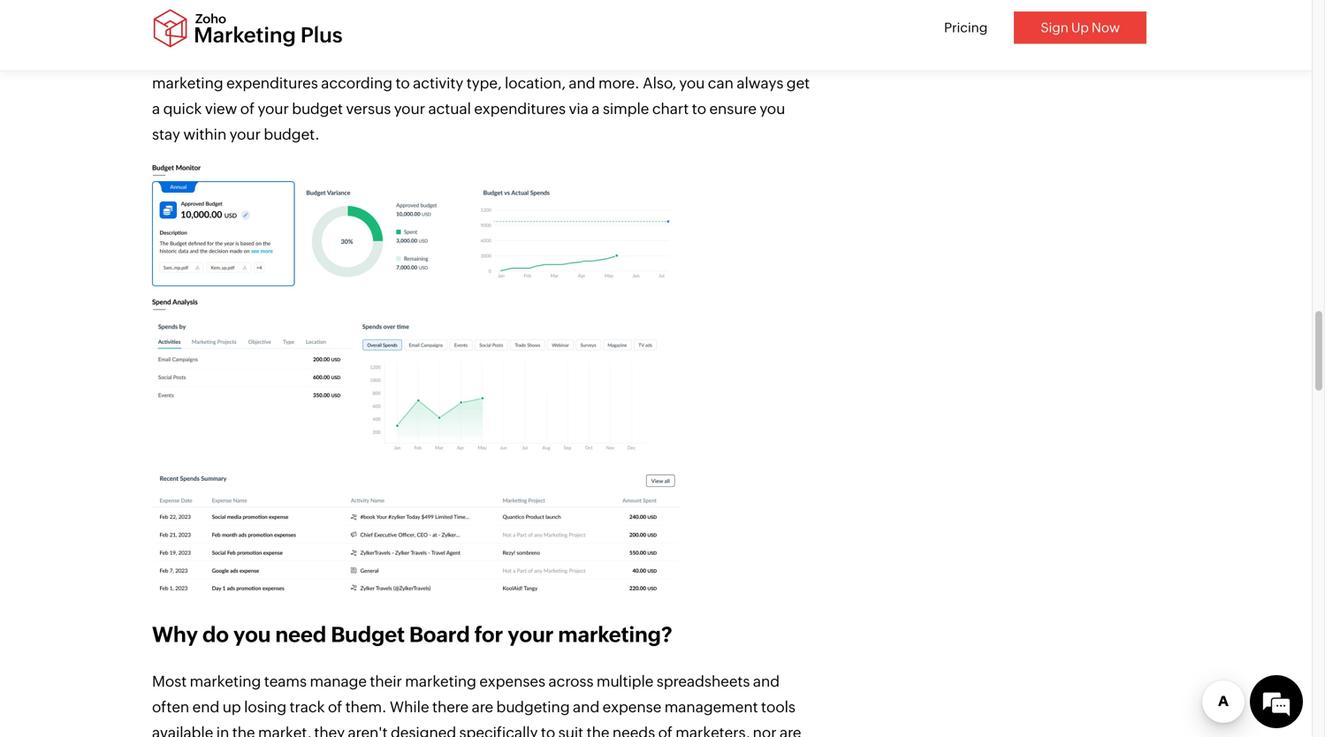 Task type: vqa. For each thing, say whether or not it's contained in the screenshot.
the topmost our
no



Task type: describe. For each thing, give the bounding box(es) containing it.
in
[[216, 724, 229, 738]]

also,
[[643, 74, 677, 92]]

the right in
[[232, 724, 255, 738]]

of inside based on the expenses you log, budget board intelligently analyzes and categorizes your marketing expenditures according to activity type, location, and more. also, you can always get a quick view of your budget versus your actual expenditures via a simple chart to ensure you stay within your budget.
[[240, 100, 255, 117]]

are
[[472, 699, 494, 716]]

nor
[[753, 724, 777, 738]]

based
[[152, 49, 195, 66]]

often
[[152, 699, 189, 716]]

simple
[[603, 100, 650, 117]]

on
[[198, 49, 216, 66]]

multiple
[[597, 673, 654, 690]]

chart
[[653, 100, 689, 117]]

up
[[1072, 20, 1089, 35]]

pricing link
[[945, 20, 988, 35]]

1 vertical spatial budget
[[331, 623, 405, 648]]

you right do
[[233, 623, 271, 648]]

sign up now link
[[1015, 11, 1147, 44]]

your up budget.
[[258, 100, 289, 117]]

needs
[[613, 724, 655, 738]]

expense
[[603, 699, 662, 716]]

most marketing teams manage their marketing expenses across multiple spreadsheets and often end up losing track of them. while there are budgeting and expense management tools available in the market, they aren't designed specifically to suit the needs of marketers, nor a
[[152, 673, 802, 738]]

ensure
[[710, 100, 757, 117]]

teams
[[264, 673, 307, 690]]

aren't
[[348, 724, 388, 738]]

location,
[[505, 74, 566, 92]]

available
[[152, 724, 213, 738]]

while
[[390, 699, 429, 716]]

market,
[[258, 724, 311, 738]]

tools
[[762, 699, 796, 716]]

manage
[[310, 673, 367, 690]]

type,
[[467, 74, 502, 92]]

pricing
[[945, 20, 988, 35]]

you down always
[[760, 100, 786, 117]]

up
[[223, 699, 241, 716]]

they
[[314, 724, 345, 738]]

marketing inside based on the expenses you log, budget board intelligently analyzes and categorizes your marketing expenditures according to activity type, location, and more. also, you can always get a quick view of your budget versus your actual expenditures via a simple chart to ensure you stay within your budget.
[[152, 74, 223, 92]]

log,
[[343, 49, 369, 66]]

budgeting
[[497, 699, 570, 716]]

track
[[290, 699, 325, 716]]

sign up now
[[1041, 20, 1121, 35]]

2 horizontal spatial of
[[659, 724, 673, 738]]

the right suit
[[587, 724, 610, 738]]

your down activity
[[394, 100, 425, 117]]

and up suit
[[573, 699, 600, 716]]

marketing up up
[[190, 673, 261, 690]]

1 vertical spatial board
[[409, 623, 470, 648]]

budget
[[292, 100, 343, 117]]

them.
[[346, 699, 387, 716]]

versus
[[346, 100, 391, 117]]

expenses inside the most marketing teams manage their marketing expenses across multiple spreadsheets and often end up losing track of them. while there are budgeting and expense management tools available in the market, they aren't designed specifically to suit the needs of marketers, nor a
[[480, 673, 546, 690]]

view
[[205, 100, 237, 117]]

1 vertical spatial of
[[328, 699, 342, 716]]

your up always
[[733, 49, 764, 66]]



Task type: locate. For each thing, give the bounding box(es) containing it.
budget right log,
[[372, 49, 424, 66]]

marketing up there on the left bottom of page
[[405, 673, 477, 690]]

0 vertical spatial board
[[427, 49, 468, 66]]

you
[[314, 49, 340, 66], [680, 74, 705, 92], [760, 100, 786, 117], [233, 623, 271, 648]]

can
[[708, 74, 734, 92]]

the right 'on'
[[219, 49, 242, 66]]

of right view
[[240, 100, 255, 117]]

spreadsheets
[[657, 673, 750, 690]]

0 vertical spatial of
[[240, 100, 255, 117]]

2 vertical spatial of
[[659, 724, 673, 738]]

the
[[219, 49, 242, 66], [232, 724, 255, 738], [587, 724, 610, 738]]

marketing?
[[558, 623, 672, 648]]

expenses
[[245, 49, 311, 66], [480, 673, 546, 690]]

1 horizontal spatial a
[[592, 100, 600, 117]]

a left quick
[[152, 100, 160, 117]]

1 vertical spatial expenses
[[480, 673, 546, 690]]

your
[[733, 49, 764, 66], [258, 100, 289, 117], [394, 100, 425, 117], [230, 126, 261, 143], [508, 623, 554, 648]]

budget inside based on the expenses you log, budget board intelligently analyzes and categorizes your marketing expenditures according to activity type, location, and more. also, you can always get a quick view of your budget versus your actual expenditures via a simple chart to ensure you stay within your budget.
[[372, 49, 424, 66]]

your down view
[[230, 126, 261, 143]]

you down categorizes
[[680, 74, 705, 92]]

expenses inside based on the expenses you log, budget board intelligently analyzes and categorizes your marketing expenditures according to activity type, location, and more. also, you can always get a quick view of your budget versus your actual expenditures via a simple chart to ensure you stay within your budget.
[[245, 49, 311, 66]]

intelligently
[[471, 49, 553, 66]]

0 vertical spatial budget
[[372, 49, 424, 66]]

need
[[275, 623, 326, 648]]

of up "they"
[[328, 699, 342, 716]]

expenditures via
[[474, 100, 589, 117]]

always
[[737, 74, 784, 92]]

0 horizontal spatial a
[[152, 100, 160, 117]]

a left simple
[[592, 100, 600, 117]]

losing
[[244, 699, 287, 716]]

budget.
[[264, 126, 320, 143]]

designed
[[391, 724, 456, 738]]

now
[[1092, 20, 1121, 35]]

1 horizontal spatial of
[[328, 699, 342, 716]]

to left activity
[[396, 74, 410, 92]]

1 horizontal spatial to
[[541, 724, 556, 738]]

board up activity
[[427, 49, 468, 66]]

within
[[183, 126, 227, 143]]

expenses up expenditures according
[[245, 49, 311, 66]]

and down analyzes
[[569, 74, 596, 92]]

quick
[[163, 100, 202, 117]]

and
[[619, 49, 646, 66], [569, 74, 596, 92], [753, 673, 780, 690], [573, 699, 600, 716]]

0 horizontal spatial to
[[396, 74, 410, 92]]

2 a from the left
[[592, 100, 600, 117]]

expenses up budgeting
[[480, 673, 546, 690]]

budget
[[372, 49, 424, 66], [331, 623, 405, 648]]

suit
[[559, 724, 584, 738]]

and up tools
[[753, 673, 780, 690]]

for
[[475, 623, 503, 648]]

actual
[[428, 100, 471, 117]]

specifically
[[459, 724, 538, 738]]

budget up their
[[331, 623, 405, 648]]

2 horizontal spatial to
[[692, 100, 707, 117]]

activity
[[413, 74, 464, 92]]

a
[[152, 100, 160, 117], [592, 100, 600, 117]]

0 vertical spatial to
[[396, 74, 410, 92]]

marketers,
[[676, 724, 750, 738]]

to left suit
[[541, 724, 556, 738]]

board
[[427, 49, 468, 66], [409, 623, 470, 648]]

their
[[370, 673, 402, 690]]

you left log,
[[314, 49, 340, 66]]

of right needs
[[659, 724, 673, 738]]

there
[[432, 699, 469, 716]]

board left for on the left bottom
[[409, 623, 470, 648]]

1 a from the left
[[152, 100, 160, 117]]

to right chart on the top of the page
[[692, 100, 707, 117]]

do
[[202, 623, 229, 648]]

0 horizontal spatial of
[[240, 100, 255, 117]]

marketing
[[152, 74, 223, 92], [190, 673, 261, 690], [405, 673, 477, 690]]

0 horizontal spatial expenses
[[245, 49, 311, 66]]

most
[[152, 673, 187, 690]]

sign
[[1041, 20, 1069, 35]]

of
[[240, 100, 255, 117], [328, 699, 342, 716], [659, 724, 673, 738]]

stay
[[152, 126, 180, 143]]

2 vertical spatial to
[[541, 724, 556, 738]]

across
[[549, 673, 594, 690]]

to
[[396, 74, 410, 92], [692, 100, 707, 117], [541, 724, 556, 738]]

0 vertical spatial expenses
[[245, 49, 311, 66]]

management
[[665, 699, 758, 716]]

end
[[192, 699, 220, 716]]

the inside based on the expenses you log, budget board intelligently analyzes and categorizes your marketing expenditures according to activity type, location, and more. also, you can always get a quick view of your budget versus your actual expenditures via a simple chart to ensure you stay within your budget.
[[219, 49, 242, 66]]

analyzes
[[556, 49, 616, 66]]

to inside the most marketing teams manage their marketing expenses across multiple spreadsheets and often end up losing track of them. while there are budgeting and expense management tools available in the market, they aren't designed specifically to suit the needs of marketers, nor a
[[541, 724, 556, 738]]

your right for on the left bottom
[[508, 623, 554, 648]]

marketing up quick
[[152, 74, 223, 92]]

based on the expenses you log, budget board intelligently analyzes and categorizes your marketing expenditures according to activity type, location, and more. also, you can always get a quick view of your budget versus your actual expenditures via a simple chart to ensure you stay within your budget.
[[152, 49, 810, 143]]

1 horizontal spatial expenses
[[480, 673, 546, 690]]

why do you need budget board for your marketing?
[[152, 623, 672, 648]]

1 vertical spatial to
[[692, 100, 707, 117]]

why
[[152, 623, 198, 648]]

board inside based on the expenses you log, budget board intelligently analyzes and categorizes your marketing expenditures according to activity type, location, and more. also, you can always get a quick view of your budget versus your actual expenditures via a simple chart to ensure you stay within your budget.
[[427, 49, 468, 66]]

and up more.
[[619, 49, 646, 66]]

more.
[[599, 74, 640, 92]]

expenditures according
[[226, 74, 393, 92]]

categorizes
[[649, 49, 730, 66]]

get
[[787, 74, 810, 92]]



